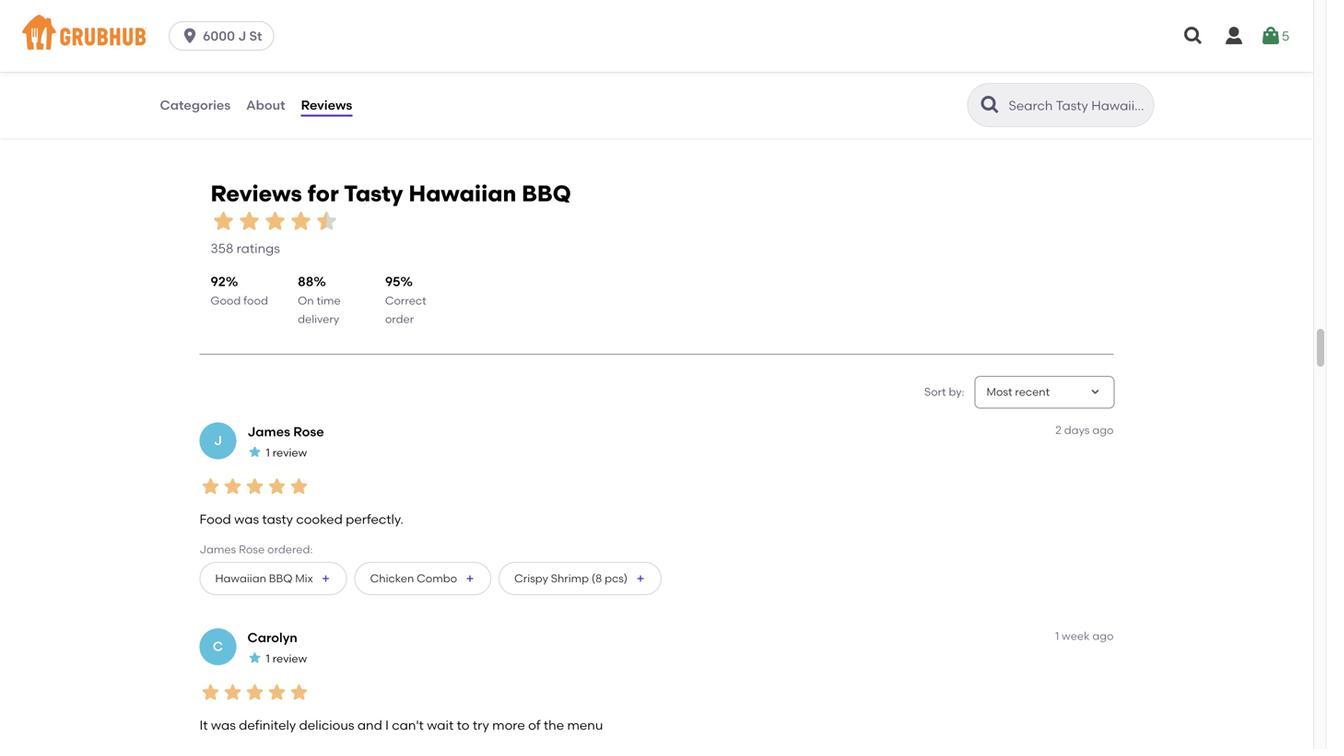 Task type: vqa. For each thing, say whether or not it's contained in the screenshot.
Patisserie
no



Task type: describe. For each thing, give the bounding box(es) containing it.
review for james rose
[[273, 446, 307, 460]]

the
[[544, 717, 564, 733]]

mix
[[295, 572, 313, 585]]

hawaiian bbq mix
[[215, 572, 313, 585]]

search icon image
[[980, 94, 1002, 116]]

2 days ago
[[1056, 424, 1114, 437]]

delivery for 88
[[298, 313, 339, 326]]

1 vertical spatial 1
[[1056, 630, 1060, 643]]

combo
[[417, 572, 457, 585]]

hawaiian inside button
[[215, 572, 266, 585]]

main navigation navigation
[[0, 0, 1314, 72]]

plus icon image for hawaiian bbq mix
[[321, 573, 332, 584]]

menu
[[567, 717, 603, 733]]

try
[[473, 717, 489, 733]]

0 horizontal spatial j
[[214, 433, 222, 449]]

95
[[385, 274, 400, 289]]

delicious
[[299, 717, 354, 733]]

on
[[298, 294, 314, 307]]

Search Tasty Hawaiian BBQ search field
[[1007, 97, 1148, 114]]

crispy shrimp (8 pcs)
[[515, 572, 628, 585]]

was for it
[[211, 717, 236, 733]]

of
[[528, 717, 541, 733]]

chicken combo button
[[355, 562, 491, 595]]

25–40
[[186, 23, 218, 36]]

ago for food was tasty cooked perfectly.
[[1093, 424, 1114, 437]]

5
[[1282, 28, 1290, 44]]

days
[[1065, 424, 1090, 437]]

$3.49
[[186, 39, 213, 52]]

min
[[221, 23, 241, 36]]

james for james rose
[[248, 424, 290, 440]]

25–40 min $3.49 delivery
[[186, 23, 257, 52]]

about
[[246, 97, 285, 113]]

rose for james rose
[[293, 424, 324, 440]]

review for carolyn
[[273, 652, 307, 666]]

food
[[200, 511, 231, 527]]

i
[[385, 717, 389, 733]]

92
[[211, 274, 226, 289]]

reviews for reviews for tasty hawaiian bbq
[[211, 180, 302, 207]]

delivery for 25–40
[[216, 39, 257, 52]]

1 review for james rose
[[266, 446, 307, 460]]

good
[[211, 294, 241, 307]]

reviews for reviews
[[301, 97, 352, 113]]

hawaiian bbq mix button
[[200, 562, 347, 595]]

definitely
[[239, 717, 296, 733]]

st
[[249, 28, 262, 44]]

recent
[[1015, 385, 1050, 399]]

food
[[244, 294, 268, 307]]

sort by:
[[925, 385, 965, 399]]

james rose ordered:
[[200, 543, 313, 556]]

0 vertical spatial hawaiian
[[409, 180, 517, 207]]

1 for food was tasty cooked perfectly.
[[266, 446, 270, 460]]

95 correct order
[[385, 274, 426, 326]]

bbq inside button
[[269, 572, 293, 585]]

ordered:
[[267, 543, 313, 556]]

c
[[213, 639, 223, 655]]

cooked
[[296, 511, 343, 527]]

ago for it was definitely delicious and i can't wait to try more of the menu
[[1093, 630, 1114, 643]]

order
[[385, 313, 414, 326]]



Task type: locate. For each thing, give the bounding box(es) containing it.
0 vertical spatial 1
[[266, 446, 270, 460]]

1 vertical spatial reviews
[[211, 180, 302, 207]]

0 horizontal spatial hawaiian
[[215, 572, 266, 585]]

svg image inside 5 button
[[1260, 25, 1282, 47]]

delivery
[[216, 39, 257, 52], [298, 313, 339, 326]]

88 on time delivery
[[298, 274, 341, 326]]

ago right days
[[1093, 424, 1114, 437]]

0 horizontal spatial delivery
[[216, 39, 257, 52]]

was
[[234, 511, 259, 527], [211, 717, 236, 733]]

1 horizontal spatial plus icon image
[[465, 573, 476, 584]]

shrimp
[[551, 572, 589, 585]]

6000 j st button
[[169, 21, 282, 51]]

correct
[[385, 294, 426, 307]]

more
[[492, 717, 525, 733]]

1 horizontal spatial rose
[[293, 424, 324, 440]]

plus icon image for chicken combo
[[465, 573, 476, 584]]

reviews
[[301, 97, 352, 113], [211, 180, 302, 207]]

2 horizontal spatial plus icon image
[[635, 573, 646, 584]]

james for james rose ordered:
[[200, 543, 236, 556]]

358 ratings
[[211, 241, 280, 256]]

1 horizontal spatial hawaiian
[[409, 180, 517, 207]]

categories button
[[159, 72, 232, 138]]

1 plus icon image from the left
[[321, 573, 332, 584]]

1 1 review from the top
[[266, 446, 307, 460]]

james
[[248, 424, 290, 440], [200, 543, 236, 556]]

j left james rose
[[214, 433, 222, 449]]

1 for it was definitely delicious and i can't wait to try more of the menu
[[266, 652, 270, 666]]

1 ago from the top
[[1093, 424, 1114, 437]]

Sort by: field
[[987, 384, 1050, 400]]

1 vertical spatial bbq
[[269, 572, 293, 585]]

1 horizontal spatial bbq
[[522, 180, 571, 207]]

1 vertical spatial was
[[211, 717, 236, 733]]

plus icon image inside chicken combo button
[[465, 573, 476, 584]]

most
[[987, 385, 1013, 399]]

reviews inside the reviews button
[[301, 97, 352, 113]]

1 review
[[266, 446, 307, 460], [266, 652, 307, 666]]

0 vertical spatial review
[[273, 446, 307, 460]]

ratings
[[237, 241, 280, 256]]

j
[[238, 28, 246, 44], [214, 433, 222, 449]]

2 vertical spatial 1
[[266, 652, 270, 666]]

1 vertical spatial hawaiian
[[215, 572, 266, 585]]

delivery down the 'time'
[[298, 313, 339, 326]]

was right it
[[211, 717, 236, 733]]

0 vertical spatial was
[[234, 511, 259, 527]]

review
[[273, 446, 307, 460], [273, 652, 307, 666]]

reviews for tasty hawaiian bbq
[[211, 180, 571, 207]]

rose for james rose ordered:
[[239, 543, 265, 556]]

about button
[[245, 72, 286, 138]]

week
[[1062, 630, 1090, 643]]

1 vertical spatial james
[[200, 543, 236, 556]]

1 horizontal spatial james
[[248, 424, 290, 440]]

svg image
[[1183, 25, 1205, 47], [1223, 25, 1245, 47], [1260, 25, 1282, 47], [181, 27, 199, 45]]

0 horizontal spatial bbq
[[269, 572, 293, 585]]

tasty
[[344, 180, 403, 207]]

1 down james rose
[[266, 446, 270, 460]]

bbq
[[522, 180, 571, 207], [269, 572, 293, 585]]

hawaiian
[[409, 180, 517, 207], [215, 572, 266, 585]]

delivery inside 25–40 min $3.49 delivery
[[216, 39, 257, 52]]

0 vertical spatial reviews
[[301, 97, 352, 113]]

2 review from the top
[[273, 652, 307, 666]]

1 review from the top
[[273, 446, 307, 460]]

1 review for carolyn
[[266, 652, 307, 666]]

time
[[317, 294, 341, 307]]

0 vertical spatial 1 review
[[266, 446, 307, 460]]

rose up hawaiian bbq mix
[[239, 543, 265, 556]]

(8
[[592, 572, 602, 585]]

ago right "week"
[[1093, 630, 1114, 643]]

was left tasty
[[234, 511, 259, 527]]

1 horizontal spatial j
[[238, 28, 246, 44]]

1 vertical spatial review
[[273, 652, 307, 666]]

delivery down min
[[216, 39, 257, 52]]

crispy shrimp (8 pcs) button
[[499, 562, 662, 595]]

plus icon image inside hawaiian bbq mix button
[[321, 573, 332, 584]]

rose up food was tasty cooked perfectly.
[[293, 424, 324, 440]]

delivery inside '88 on time delivery'
[[298, 313, 339, 326]]

ago
[[1093, 424, 1114, 437], [1093, 630, 1114, 643]]

5 button
[[1260, 19, 1290, 53]]

hawaiian right tasty
[[409, 180, 517, 207]]

0 vertical spatial james
[[248, 424, 290, 440]]

1 review down carolyn
[[266, 652, 307, 666]]

1 left "week"
[[1056, 630, 1060, 643]]

and
[[358, 717, 382, 733]]

reviews button
[[300, 72, 353, 138]]

carolyn
[[248, 630, 298, 646]]

perfectly.
[[346, 511, 404, 527]]

6000 j st
[[203, 28, 262, 44]]

it
[[200, 717, 208, 733]]

rose
[[293, 424, 324, 440], [239, 543, 265, 556]]

88
[[298, 274, 314, 289]]

1 week ago
[[1056, 630, 1114, 643]]

pcs)
[[605, 572, 628, 585]]

can't
[[392, 717, 424, 733]]

0 horizontal spatial plus icon image
[[321, 573, 332, 584]]

0 vertical spatial delivery
[[216, 39, 257, 52]]

reviews up ratings
[[211, 180, 302, 207]]

to
[[457, 717, 470, 733]]

1
[[266, 446, 270, 460], [1056, 630, 1060, 643], [266, 652, 270, 666]]

3 plus icon image from the left
[[635, 573, 646, 584]]

0 vertical spatial bbq
[[522, 180, 571, 207]]

92 good food
[[211, 274, 268, 307]]

2
[[1056, 424, 1062, 437]]

plus icon image right mix
[[321, 573, 332, 584]]

j inside button
[[238, 28, 246, 44]]

1 review down james rose
[[266, 446, 307, 460]]

for
[[308, 180, 339, 207]]

food was tasty cooked perfectly.
[[200, 511, 404, 527]]

1 vertical spatial 1 review
[[266, 652, 307, 666]]

6000
[[203, 28, 235, 44]]

crispy
[[515, 572, 548, 585]]

chicken combo
[[370, 572, 457, 585]]

james rose
[[248, 424, 324, 440]]

wait
[[427, 717, 454, 733]]

1 vertical spatial delivery
[[298, 313, 339, 326]]

1 vertical spatial j
[[214, 433, 222, 449]]

plus icon image inside crispy shrimp (8 pcs) button
[[635, 573, 646, 584]]

plus icon image right combo
[[465, 573, 476, 584]]

1 vertical spatial ago
[[1093, 630, 1114, 643]]

it was definitely delicious and i can't wait to try more of the menu
[[200, 717, 603, 733]]

was for food
[[234, 511, 259, 527]]

2 plus icon image from the left
[[465, 573, 476, 584]]

1 vertical spatial rose
[[239, 543, 265, 556]]

review down james rose
[[273, 446, 307, 460]]

2 ago from the top
[[1093, 630, 1114, 643]]

hawaiian down 'james rose ordered:'
[[215, 572, 266, 585]]

0 vertical spatial ago
[[1093, 424, 1114, 437]]

0 vertical spatial rose
[[293, 424, 324, 440]]

2 1 review from the top
[[266, 652, 307, 666]]

star icon image
[[211, 209, 236, 234], [236, 209, 262, 234], [262, 209, 288, 234], [288, 209, 314, 234], [314, 209, 340, 234], [314, 209, 340, 234], [248, 445, 262, 460], [200, 476, 222, 498], [222, 476, 244, 498], [244, 476, 266, 498], [266, 476, 288, 498], [288, 476, 310, 498], [248, 651, 262, 666], [200, 682, 222, 704], [222, 682, 244, 704], [244, 682, 266, 704], [266, 682, 288, 704], [288, 682, 310, 704]]

by:
[[949, 385, 965, 399]]

most recent
[[987, 385, 1050, 399]]

chicken
[[370, 572, 414, 585]]

james up tasty
[[248, 424, 290, 440]]

plus icon image for crispy shrimp (8 pcs)
[[635, 573, 646, 584]]

1 down carolyn
[[266, 652, 270, 666]]

svg image inside 6000 j st button
[[181, 27, 199, 45]]

0 vertical spatial j
[[238, 28, 246, 44]]

plus icon image right pcs)
[[635, 573, 646, 584]]

james down food
[[200, 543, 236, 556]]

reviews right about
[[301, 97, 352, 113]]

358
[[211, 241, 233, 256]]

caret down icon image
[[1088, 385, 1103, 400]]

plus icon image
[[321, 573, 332, 584], [465, 573, 476, 584], [635, 573, 646, 584]]

0 horizontal spatial james
[[200, 543, 236, 556]]

sort
[[925, 385, 946, 399]]

tasty
[[262, 511, 293, 527]]

review down carolyn
[[273, 652, 307, 666]]

j left 'st'
[[238, 28, 246, 44]]

categories
[[160, 97, 231, 113]]

0 horizontal spatial rose
[[239, 543, 265, 556]]

1 horizontal spatial delivery
[[298, 313, 339, 326]]



